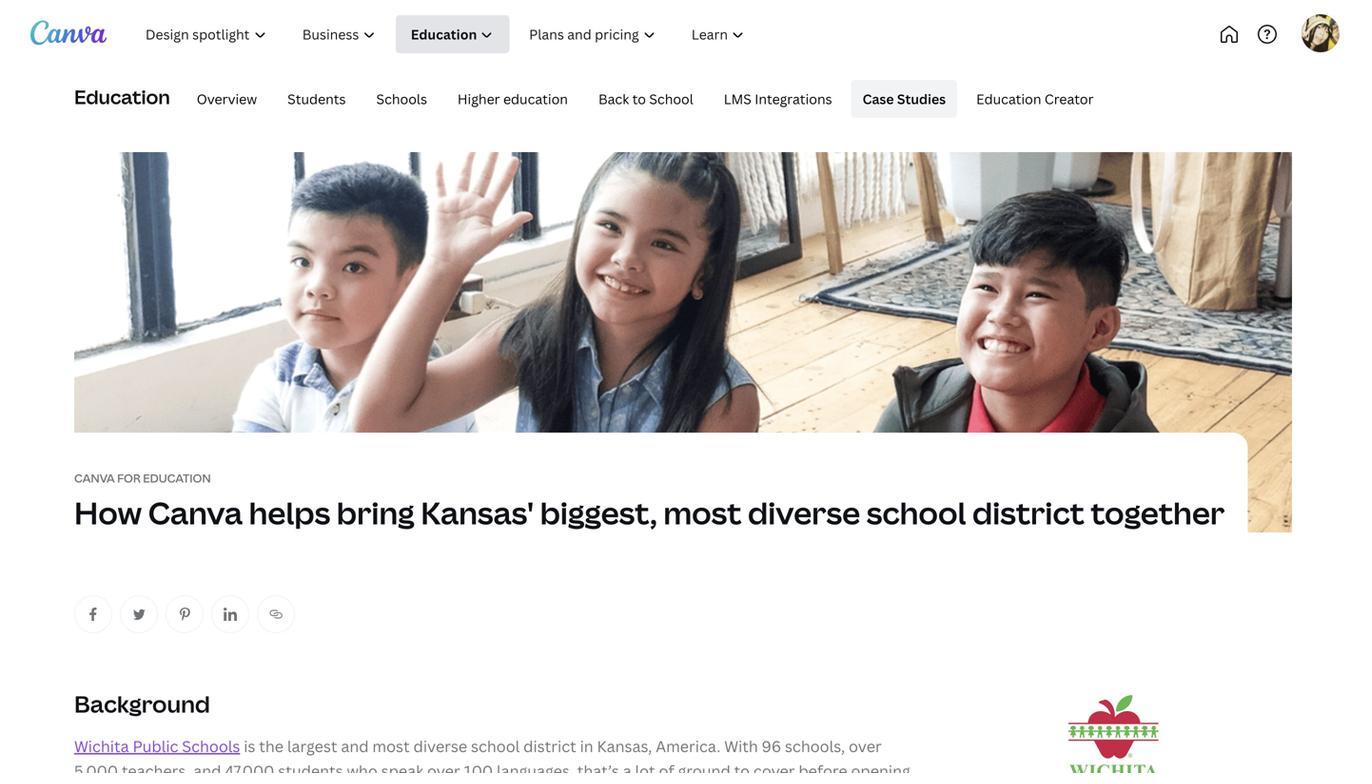 Task type: vqa. For each thing, say whether or not it's contained in the screenshot.
"Wichita Public Schools" Link
yes



Task type: locate. For each thing, give the bounding box(es) containing it.
0 horizontal spatial to
[[632, 90, 646, 108]]

overview link
[[185, 80, 269, 118]]

in
[[580, 737, 594, 757]]

diverse
[[748, 492, 860, 534], [413, 737, 467, 757]]

is the largest and most diverse school district in kansas, america. with 96 schools, over 5,000 teachers, and 47,000 students who speak over 100 languages, that's a lot of ground to cover before openin
[[74, 737, 910, 774]]

0 vertical spatial schools
[[376, 90, 427, 108]]

district
[[973, 492, 1085, 534], [524, 737, 576, 757]]

back
[[599, 90, 629, 108]]

to down with
[[734, 761, 750, 774]]

schools,
[[785, 737, 845, 757]]

canva right how at the left of the page
[[148, 492, 243, 534]]

lms integrations link
[[713, 80, 844, 118]]

1 horizontal spatial school
[[867, 492, 966, 534]]

largest
[[287, 737, 337, 757]]

1 horizontal spatial schools
[[376, 90, 427, 108]]

teachers,
[[122, 761, 190, 774]]

1 horizontal spatial diverse
[[748, 492, 860, 534]]

higher education link
[[446, 80, 579, 118]]

schools left higher
[[376, 90, 427, 108]]

1 vertical spatial canva
[[148, 492, 243, 534]]

and up who
[[341, 737, 369, 757]]

1 vertical spatial school
[[471, 737, 520, 757]]

education inside education creator link
[[977, 90, 1042, 108]]

lot
[[635, 761, 655, 774]]

wichita
[[74, 737, 129, 757]]

lms
[[724, 90, 752, 108]]

case studies link
[[851, 80, 957, 118]]

1 horizontal spatial district
[[973, 492, 1085, 534]]

0 horizontal spatial school
[[471, 737, 520, 757]]

languages,
[[497, 761, 574, 774]]

96
[[762, 737, 781, 757]]

over
[[849, 737, 882, 757], [427, 761, 460, 774]]

0 vertical spatial canva
[[74, 470, 115, 486]]

0 horizontal spatial over
[[427, 761, 460, 774]]

1 vertical spatial diverse
[[413, 737, 467, 757]]

to right back
[[632, 90, 646, 108]]

students
[[278, 761, 343, 774]]

1 horizontal spatial most
[[663, 492, 742, 534]]

higher education
[[458, 90, 568, 108]]

0 vertical spatial district
[[973, 492, 1085, 534]]

ground
[[678, 761, 731, 774]]

wichita public schools
[[74, 737, 240, 757]]

0 horizontal spatial and
[[193, 761, 221, 774]]

education
[[503, 90, 568, 108]]

0 horizontal spatial district
[[524, 737, 576, 757]]

canva left for
[[74, 470, 115, 486]]

overview
[[197, 90, 257, 108]]

education creator link
[[965, 80, 1105, 118]]

most
[[663, 492, 742, 534], [372, 737, 410, 757]]

0 vertical spatial and
[[341, 737, 369, 757]]

to inside "is the largest and most diverse school district in kansas, america. with 96 schools, over 5,000 teachers, and 47,000 students who speak over 100 languages, that's a lot of ground to cover before openin"
[[734, 761, 750, 774]]

1 vertical spatial district
[[524, 737, 576, 757]]

1 horizontal spatial to
[[734, 761, 750, 774]]

0 vertical spatial most
[[663, 492, 742, 534]]

and
[[341, 737, 369, 757], [193, 761, 221, 774]]

1 horizontal spatial over
[[849, 737, 882, 757]]

higher
[[458, 90, 500, 108]]

menu bar containing overview
[[178, 80, 1105, 118]]

1 vertical spatial schools
[[182, 737, 240, 757]]

who
[[347, 761, 378, 774]]

1 horizontal spatial canva
[[148, 492, 243, 534]]

schools left is
[[182, 737, 240, 757]]

1 vertical spatial over
[[427, 761, 460, 774]]

5,000
[[74, 761, 118, 774]]

over right schools,
[[849, 737, 882, 757]]

and left 47,000 on the bottom of page
[[193, 761, 221, 774]]

1 vertical spatial most
[[372, 737, 410, 757]]

education for education
[[74, 84, 170, 110]]

canva
[[74, 470, 115, 486], [148, 492, 243, 534]]

0 horizontal spatial diverse
[[413, 737, 467, 757]]

0 vertical spatial to
[[632, 90, 646, 108]]

most inside "is the largest and most diverse school district in kansas, america. with 96 schools, over 5,000 teachers, and 47,000 students who speak over 100 languages, that's a lot of ground to cover before openin"
[[372, 737, 410, 757]]

education
[[74, 84, 170, 110], [977, 90, 1042, 108], [143, 470, 211, 486]]

0 horizontal spatial canva
[[74, 470, 115, 486]]

education inside the canva for education how canva helps bring kansas' biggest, most diverse school district together
[[143, 470, 211, 486]]

0 vertical spatial diverse
[[748, 492, 860, 534]]

47,000
[[225, 761, 274, 774]]

menu bar
[[178, 80, 1105, 118]]

0 vertical spatial school
[[867, 492, 966, 534]]

wichita public schools link
[[74, 737, 240, 757]]

1 vertical spatial to
[[734, 761, 750, 774]]

0 horizontal spatial most
[[372, 737, 410, 757]]

to inside menu bar
[[632, 90, 646, 108]]

school
[[867, 492, 966, 534], [471, 737, 520, 757]]

school inside "is the largest and most diverse school district in kansas, america. with 96 schools, over 5,000 teachers, and 47,000 students who speak over 100 languages, that's a lot of ground to cover before openin"
[[471, 737, 520, 757]]

0 horizontal spatial schools
[[182, 737, 240, 757]]

to
[[632, 90, 646, 108], [734, 761, 750, 774]]

is
[[244, 737, 255, 757]]

schools
[[376, 90, 427, 108], [182, 737, 240, 757]]

over left 100
[[427, 761, 460, 774]]



Task type: describe. For each thing, give the bounding box(es) containing it.
kansas,
[[597, 737, 652, 757]]

cover
[[754, 761, 795, 774]]

lms integrations
[[724, 90, 832, 108]]

education for education creator
[[977, 90, 1042, 108]]

diverse inside "is the largest and most diverse school district in kansas, america. with 96 schools, over 5,000 teachers, and 47,000 students who speak over 100 languages, that's a lot of ground to cover before openin"
[[413, 737, 467, 757]]

top level navigation element
[[129, 15, 825, 53]]

schools link
[[365, 80, 439, 118]]

studies
[[897, 90, 946, 108]]

case studies
[[863, 90, 946, 108]]

before
[[799, 761, 848, 774]]

creator
[[1045, 90, 1094, 108]]

school
[[649, 90, 694, 108]]

speak
[[381, 761, 424, 774]]

case
[[863, 90, 894, 108]]

background
[[74, 689, 210, 720]]

how
[[74, 492, 142, 534]]

back to school
[[599, 90, 694, 108]]

district inside the canva for education how canva helps bring kansas' biggest, most diverse school district together
[[973, 492, 1085, 534]]

integrations
[[755, 90, 832, 108]]

that's
[[577, 761, 619, 774]]

school inside the canva for education how canva helps bring kansas' biggest, most diverse school district together
[[867, 492, 966, 534]]

for
[[117, 470, 141, 486]]

education creator
[[977, 90, 1094, 108]]

back to school link
[[587, 80, 705, 118]]

america.
[[656, 737, 721, 757]]

of
[[659, 761, 674, 774]]

100
[[464, 761, 493, 774]]

biggest,
[[540, 492, 657, 534]]

public
[[133, 737, 178, 757]]

together
[[1091, 492, 1225, 534]]

1 vertical spatial and
[[193, 761, 221, 774]]

most inside the canva for education how canva helps bring kansas' biggest, most diverse school district together
[[663, 492, 742, 534]]

the
[[259, 737, 284, 757]]

with
[[724, 737, 758, 757]]

diverse inside the canva for education how canva helps bring kansas' biggest, most diverse school district together
[[748, 492, 860, 534]]

schools inside schools link
[[376, 90, 427, 108]]

a
[[623, 761, 632, 774]]

1 horizontal spatial and
[[341, 737, 369, 757]]

students
[[288, 90, 346, 108]]

canva for education how canva helps bring kansas' biggest, most diverse school district together
[[74, 470, 1225, 534]]

helps
[[249, 492, 330, 534]]

district inside "is the largest and most diverse school district in kansas, america. with 96 schools, over 5,000 teachers, and 47,000 students who speak over 100 languages, that's a lot of ground to cover before openin"
[[524, 737, 576, 757]]

0 vertical spatial over
[[849, 737, 882, 757]]

students link
[[276, 80, 357, 118]]

bring
[[337, 492, 415, 534]]

kansas'
[[421, 492, 534, 534]]



